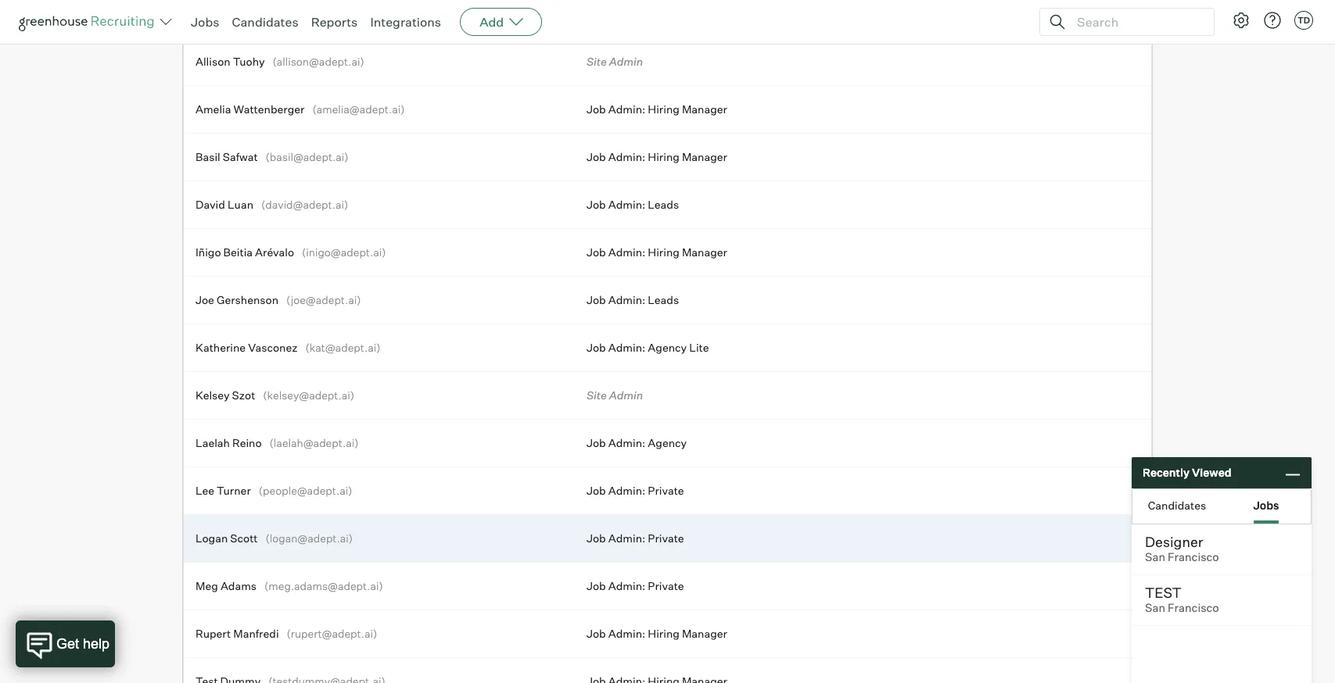 Task type: vqa. For each thing, say whether or not it's contained in the screenshot.


Task type: describe. For each thing, give the bounding box(es) containing it.
row containing kelsey szot
[[184, 372, 1152, 419]]

row containing allison tuohy
[[184, 38, 1152, 85]]

vasconez
[[248, 341, 298, 354]]

viewed
[[1192, 467, 1232, 480]]

job admin: private for lee turner (people@adept.ai)
[[587, 484, 684, 497]]

admin: for (basil@adept.ai)
[[609, 150, 646, 163]]

td
[[1298, 15, 1311, 26]]

hiring for iñigo beitia arévalo (inigo@adept.ai)
[[648, 245, 680, 259]]

recently viewed
[[1143, 467, 1232, 480]]

job for (amelia@adept.ai)
[[587, 102, 606, 116]]

(people@adept.ai)
[[259, 484, 352, 497]]

hiring for amelia wattenberger (amelia@adept.ai)
[[648, 102, 680, 116]]

reports link
[[311, 14, 358, 30]]

reino
[[232, 436, 262, 450]]

name (email address) row
[[184, 17, 1152, 37]]

(allison@adept.ai)
[[273, 55, 364, 68]]

grid containing allison tuohy
[[184, 17, 1152, 684]]

katherine
[[196, 341, 246, 354]]

iñigo
[[196, 245, 221, 259]]

admin: for (david@adept.ai)
[[609, 198, 646, 211]]

site for (allison@adept.ai)
[[587, 55, 607, 68]]

row containing iñigo beitia arévalo
[[184, 229, 1152, 276]]

tuohy
[[233, 55, 265, 68]]

manfredi
[[233, 627, 279, 641]]

turner
[[217, 484, 251, 497]]

admin for (allison@adept.ai)
[[609, 55, 643, 68]]

(basil@adept.ai)
[[266, 150, 349, 163]]

leads for david luan (david@adept.ai)
[[648, 198, 679, 211]]

integrations
[[370, 14, 441, 30]]

recently
[[1143, 467, 1190, 480]]

joe gershenson (joe@adept.ai)
[[196, 293, 361, 306]]

david luan (david@adept.ai)
[[196, 198, 348, 211]]

job for (people@adept.ai)
[[587, 484, 606, 497]]

job for (meg.adams@adept.ai)
[[587, 580, 606, 593]]

(logan@adept.ai)
[[266, 532, 353, 545]]

td button
[[1292, 8, 1317, 33]]

admin: for (inigo@adept.ai)
[[609, 245, 646, 259]]

(meg.adams@adept.ai)
[[265, 580, 383, 593]]

admin: for (amelia@adept.ai)
[[609, 102, 646, 116]]

meg
[[196, 580, 218, 593]]

(inigo@adept.ai)
[[302, 245, 386, 259]]

(joe@adept.ai)
[[286, 293, 361, 306]]

name (email address)
[[196, 22, 281, 32]]

joe
[[196, 293, 214, 306]]

address)
[[246, 22, 281, 32]]

1 vertical spatial candidates
[[1148, 499, 1207, 512]]

san for designer
[[1146, 551, 1166, 565]]

admin: for (kat@adept.ai)
[[609, 341, 646, 354]]

admin: for (meg.adams@adept.ai)
[[609, 580, 646, 593]]

kelsey szot (kelsey@adept.ai)
[[196, 389, 354, 402]]

(david@adept.ai)
[[261, 198, 348, 211]]

lee turner (people@adept.ai)
[[196, 484, 352, 497]]

francisco for test
[[1168, 602, 1220, 616]]

lee
[[196, 484, 214, 497]]

job admin: private for meg adams (meg.adams@adept.ai)
[[587, 580, 684, 593]]

szot
[[232, 389, 255, 402]]

private for lee turner (people@adept.ai)
[[648, 484, 684, 497]]

test
[[1146, 585, 1182, 602]]

row containing rupert manfredi
[[184, 611, 1152, 658]]

gershenson
[[217, 293, 279, 306]]

beitia
[[223, 245, 253, 259]]

candidates link
[[232, 14, 299, 30]]

agency for job admin: agency lite
[[648, 341, 687, 354]]

row containing meg adams
[[184, 563, 1152, 610]]

admin: for (logan@adept.ai)
[[609, 532, 646, 545]]

manager for (basil@adept.ai)
[[682, 150, 728, 163]]

row containing david luan
[[184, 181, 1152, 228]]

manager for (inigo@adept.ai)
[[682, 245, 728, 259]]

lite
[[690, 341, 709, 354]]

designer
[[1146, 534, 1204, 551]]

job for (david@adept.ai)
[[587, 198, 606, 211]]

job admin: private for logan scott (logan@adept.ai)
[[587, 532, 684, 545]]

allison tuohy (allison@adept.ai)
[[196, 55, 364, 68]]

row containing amelia wattenberger
[[184, 86, 1152, 133]]

14 row from the top
[[184, 659, 1152, 684]]

logan
[[196, 532, 228, 545]]

row group containing logan scott
[[184, 515, 1152, 563]]

francisco for designer
[[1168, 551, 1220, 565]]



Task type: locate. For each thing, give the bounding box(es) containing it.
agency
[[648, 341, 687, 354], [648, 436, 687, 450]]

2 admin: from the top
[[609, 150, 646, 163]]

2 job admin: hiring manager from the top
[[587, 150, 728, 163]]

12 row from the top
[[184, 563, 1152, 610]]

san
[[1146, 551, 1166, 565], [1146, 602, 1166, 616]]

1 horizontal spatial jobs
[[1254, 499, 1280, 512]]

9 row from the top
[[184, 420, 1152, 467]]

test san francisco
[[1146, 585, 1220, 616]]

site
[[587, 55, 607, 68], [587, 389, 607, 402]]

3 job from the top
[[587, 198, 606, 211]]

4 job from the top
[[587, 245, 606, 259]]

job admin: hiring manager for iñigo beitia arévalo (inigo@adept.ai)
[[587, 245, 728, 259]]

row
[[184, 38, 1152, 85], [184, 86, 1152, 133], [184, 134, 1152, 181], [184, 181, 1152, 228], [184, 229, 1152, 276], [184, 277, 1152, 324], [184, 324, 1152, 371], [184, 372, 1152, 419], [184, 420, 1152, 467], [184, 468, 1152, 515], [184, 515, 1152, 562], [184, 563, 1152, 610], [184, 611, 1152, 658], [184, 659, 1152, 684]]

configure image
[[1232, 11, 1251, 30]]

0 vertical spatial agency
[[648, 341, 687, 354]]

(email
[[220, 22, 244, 32]]

amelia
[[196, 102, 231, 116]]

row containing katherine vasconez
[[184, 324, 1152, 371]]

site for (kelsey@adept.ai)
[[587, 389, 607, 402]]

job for (kat@adept.ai)
[[587, 341, 606, 354]]

job for (joe@adept.ai)
[[587, 293, 606, 306]]

job admin: leads
[[587, 198, 679, 211], [587, 293, 679, 306]]

francisco
[[1168, 551, 1220, 565], [1168, 602, 1220, 616]]

4 job admin: hiring manager from the top
[[587, 627, 728, 641]]

2 job admin: leads from the top
[[587, 293, 679, 306]]

job admin: leads for david luan (david@adept.ai)
[[587, 198, 679, 211]]

9 admin: from the top
[[609, 532, 646, 545]]

1 vertical spatial san
[[1146, 602, 1166, 616]]

luan
[[228, 198, 254, 211]]

logan scott (logan@adept.ai)
[[196, 532, 353, 545]]

0 vertical spatial san
[[1146, 551, 1166, 565]]

admin
[[609, 55, 643, 68], [609, 389, 643, 402]]

job admin: hiring manager for rupert manfredi (rupert@adept.ai)
[[587, 627, 728, 641]]

job admin: hiring manager for basil safwat (basil@adept.ai)
[[587, 150, 728, 163]]

admin for (kelsey@adept.ai)
[[609, 389, 643, 402]]

0 vertical spatial site
[[587, 55, 607, 68]]

hiring
[[648, 102, 680, 116], [648, 150, 680, 163], [648, 245, 680, 259], [648, 627, 680, 641]]

0 vertical spatial francisco
[[1168, 551, 1220, 565]]

row containing laelah reino
[[184, 420, 1152, 467]]

designer san francisco
[[1146, 534, 1220, 565]]

francisco inside designer san francisco
[[1168, 551, 1220, 565]]

2 francisco from the top
[[1168, 602, 1220, 616]]

private for logan scott (logan@adept.ai)
[[648, 532, 684, 545]]

site admin for allison tuohy (allison@adept.ai)
[[587, 55, 643, 68]]

katherine vasconez (kat@adept.ai)
[[196, 341, 381, 354]]

1 private from the top
[[648, 484, 684, 497]]

2 agency from the top
[[648, 436, 687, 450]]

2 job admin: private from the top
[[587, 532, 684, 545]]

2 admin from the top
[[609, 389, 643, 402]]

meg adams (meg.adams@adept.ai)
[[196, 580, 383, 593]]

0 horizontal spatial jobs
[[191, 14, 219, 30]]

1 vertical spatial job admin: private
[[587, 532, 684, 545]]

admin:
[[609, 102, 646, 116], [609, 150, 646, 163], [609, 198, 646, 211], [609, 245, 646, 259], [609, 293, 646, 306], [609, 341, 646, 354], [609, 436, 646, 450], [609, 484, 646, 497], [609, 532, 646, 545], [609, 580, 646, 593], [609, 627, 646, 641]]

2 vertical spatial job admin: private
[[587, 580, 684, 593]]

1 admin: from the top
[[609, 102, 646, 116]]

11 job from the top
[[587, 627, 606, 641]]

admin up job admin: agency
[[609, 389, 643, 402]]

(laelah@adept.ai)
[[270, 436, 359, 450]]

Search for someone to find or assign their permissions text field
[[202, 0, 817, 7]]

allison
[[196, 55, 231, 68]]

row containing lee turner
[[184, 468, 1152, 515]]

job admin: agency
[[587, 436, 687, 450]]

job admin: hiring manager
[[587, 102, 728, 116], [587, 150, 728, 163], [587, 245, 728, 259], [587, 627, 728, 641]]

1 row from the top
[[184, 38, 1152, 85]]

10 row from the top
[[184, 468, 1152, 515]]

arévalo
[[255, 245, 294, 259]]

rupert manfredi (rupert@adept.ai)
[[196, 627, 377, 641]]

scott
[[230, 532, 258, 545]]

site admin down name (email address) row
[[587, 55, 643, 68]]

11 row from the top
[[184, 515, 1152, 562]]

2 site admin from the top
[[587, 389, 643, 402]]

td button
[[1295, 11, 1314, 30]]

greenhouse recruiting image
[[19, 13, 160, 31]]

6 admin: from the top
[[609, 341, 646, 354]]

1 vertical spatial private
[[648, 532, 684, 545]]

1 vertical spatial agency
[[648, 436, 687, 450]]

3 hiring from the top
[[648, 245, 680, 259]]

5 job from the top
[[587, 293, 606, 306]]

2 row from the top
[[184, 86, 1152, 133]]

row containing basil safwat
[[184, 134, 1152, 181]]

add button
[[460, 8, 542, 36]]

jobs
[[191, 14, 219, 30], [1254, 499, 1280, 512]]

tab list containing candidates
[[1133, 490, 1311, 524]]

1 vertical spatial jobs
[[1254, 499, 1280, 512]]

3 manager from the top
[[682, 245, 728, 259]]

2 hiring from the top
[[648, 150, 680, 163]]

1 job admin: leads from the top
[[587, 198, 679, 211]]

5 row from the top
[[184, 229, 1152, 276]]

site admin for kelsey szot (kelsey@adept.ai)
[[587, 389, 643, 402]]

manager
[[682, 102, 728, 116], [682, 150, 728, 163], [682, 245, 728, 259], [682, 627, 728, 641]]

1 site admin from the top
[[587, 55, 643, 68]]

kelsey
[[196, 389, 230, 402]]

1 vertical spatial job admin: leads
[[587, 293, 679, 306]]

admin down name (email address) row
[[609, 55, 643, 68]]

1 francisco from the top
[[1168, 551, 1220, 565]]

7 job from the top
[[587, 436, 606, 450]]

amelia wattenberger (amelia@adept.ai)
[[196, 102, 405, 116]]

row containing joe gershenson
[[184, 277, 1152, 324]]

add
[[480, 14, 504, 30]]

0 vertical spatial job admin: private
[[587, 484, 684, 497]]

integrations link
[[370, 14, 441, 30]]

job admin: hiring manager for amelia wattenberger (amelia@adept.ai)
[[587, 102, 728, 116]]

job for (rupert@adept.ai)
[[587, 627, 606, 641]]

8 row from the top
[[184, 372, 1152, 419]]

10 job from the top
[[587, 580, 606, 593]]

tab list
[[1133, 490, 1311, 524]]

1 site from the top
[[587, 55, 607, 68]]

10 admin: from the top
[[609, 580, 646, 593]]

4 hiring from the top
[[648, 627, 680, 641]]

leads
[[648, 198, 679, 211], [648, 293, 679, 306]]

manager for (amelia@adept.ai)
[[682, 102, 728, 116]]

5 admin: from the top
[[609, 293, 646, 306]]

0 vertical spatial candidates
[[232, 14, 299, 30]]

grid
[[184, 17, 1152, 684]]

(kelsey@adept.ai)
[[263, 389, 354, 402]]

(rupert@adept.ai)
[[287, 627, 377, 641]]

1 san from the top
[[1146, 551, 1166, 565]]

3 private from the top
[[648, 580, 684, 593]]

1 vertical spatial leads
[[648, 293, 679, 306]]

san inside designer san francisco
[[1146, 551, 1166, 565]]

hiring for basil safwat (basil@adept.ai)
[[648, 150, 680, 163]]

0 vertical spatial private
[[648, 484, 684, 497]]

2 vertical spatial private
[[648, 580, 684, 593]]

13 row from the top
[[184, 611, 1152, 658]]

job for (laelah@adept.ai)
[[587, 436, 606, 450]]

(kat@adept.ai)
[[306, 341, 381, 354]]

name
[[196, 22, 218, 32]]

candidates down the recently viewed
[[1148, 499, 1207, 512]]

8 admin: from the top
[[609, 484, 646, 497]]

job for (logan@adept.ai)
[[587, 532, 606, 545]]

0 vertical spatial admin
[[609, 55, 643, 68]]

1 job admin: hiring manager from the top
[[587, 102, 728, 116]]

job admin: leads for joe gershenson (joe@adept.ai)
[[587, 293, 679, 306]]

3 job admin: private from the top
[[587, 580, 684, 593]]

job admin: private
[[587, 484, 684, 497], [587, 532, 684, 545], [587, 580, 684, 593]]

2 leads from the top
[[648, 293, 679, 306]]

wattenberger
[[234, 102, 305, 116]]

3 admin: from the top
[[609, 198, 646, 211]]

francisco down designer san francisco
[[1168, 602, 1220, 616]]

laelah
[[196, 436, 230, 450]]

1 vertical spatial site
[[587, 389, 607, 402]]

7 admin: from the top
[[609, 436, 646, 450]]

Search text field
[[1074, 11, 1200, 33]]

2 site from the top
[[587, 389, 607, 402]]

private for meg adams (meg.adams@adept.ai)
[[648, 580, 684, 593]]

0 horizontal spatial candidates
[[232, 14, 299, 30]]

job for (basil@adept.ai)
[[587, 150, 606, 163]]

1 job admin: private from the top
[[587, 484, 684, 497]]

1 manager from the top
[[682, 102, 728, 116]]

candidates up allison tuohy (allison@adept.ai)
[[232, 14, 299, 30]]

safwat
[[223, 150, 258, 163]]

row containing logan scott
[[184, 515, 1152, 562]]

3 row from the top
[[184, 134, 1152, 181]]

hiring for rupert manfredi (rupert@adept.ai)
[[648, 627, 680, 641]]

david
[[196, 198, 225, 211]]

san up test on the bottom right of the page
[[1146, 551, 1166, 565]]

0 vertical spatial leads
[[648, 198, 679, 211]]

leads for joe gershenson (joe@adept.ai)
[[648, 293, 679, 306]]

0 vertical spatial site admin
[[587, 55, 643, 68]]

job
[[587, 102, 606, 116], [587, 150, 606, 163], [587, 198, 606, 211], [587, 245, 606, 259], [587, 293, 606, 306], [587, 341, 606, 354], [587, 436, 606, 450], [587, 484, 606, 497], [587, 532, 606, 545], [587, 580, 606, 593], [587, 627, 606, 641]]

2 san from the top
[[1146, 602, 1166, 616]]

1 hiring from the top
[[648, 102, 680, 116]]

francisco inside test san francisco
[[1168, 602, 1220, 616]]

basil safwat (basil@adept.ai)
[[196, 150, 349, 163]]

site admin up job admin: agency
[[587, 389, 643, 402]]

(amelia@adept.ai)
[[313, 102, 405, 116]]

3 job admin: hiring manager from the top
[[587, 245, 728, 259]]

6 row from the top
[[184, 277, 1152, 324]]

4 admin: from the top
[[609, 245, 646, 259]]

jobs link
[[191, 14, 219, 30]]

2 manager from the top
[[682, 150, 728, 163]]

manager for (rupert@adept.ai)
[[682, 627, 728, 641]]

1 agency from the top
[[648, 341, 687, 354]]

6 job from the top
[[587, 341, 606, 354]]

4 row from the top
[[184, 181, 1152, 228]]

admin: for (people@adept.ai)
[[609, 484, 646, 497]]

9 job from the top
[[587, 532, 606, 545]]

francisco up test san francisco
[[1168, 551, 1220, 565]]

reports
[[311, 14, 358, 30]]

agency for job admin: agency
[[648, 436, 687, 450]]

adams
[[221, 580, 257, 593]]

job for (inigo@adept.ai)
[[587, 245, 606, 259]]

san inside test san francisco
[[1146, 602, 1166, 616]]

0 vertical spatial jobs
[[191, 14, 219, 30]]

1 vertical spatial admin
[[609, 389, 643, 402]]

basil
[[196, 150, 220, 163]]

11 admin: from the top
[[609, 627, 646, 641]]

job admin: agency lite
[[587, 341, 709, 354]]

8 job from the top
[[587, 484, 606, 497]]

admin: for (rupert@adept.ai)
[[609, 627, 646, 641]]

site admin
[[587, 55, 643, 68], [587, 389, 643, 402]]

admin: for (laelah@adept.ai)
[[609, 436, 646, 450]]

san for test
[[1146, 602, 1166, 616]]

private
[[648, 484, 684, 497], [648, 532, 684, 545], [648, 580, 684, 593]]

1 vertical spatial francisco
[[1168, 602, 1220, 616]]

san down designer san francisco
[[1146, 602, 1166, 616]]

1 job from the top
[[587, 102, 606, 116]]

row group
[[184, 515, 1152, 563]]

1 vertical spatial site admin
[[587, 389, 643, 402]]

0 vertical spatial job admin: leads
[[587, 198, 679, 211]]

admin: for (joe@adept.ai)
[[609, 293, 646, 306]]

2 job from the top
[[587, 150, 606, 163]]

iñigo beitia arévalo (inigo@adept.ai)
[[196, 245, 386, 259]]

1 horizontal spatial candidates
[[1148, 499, 1207, 512]]

1 leads from the top
[[648, 198, 679, 211]]

laelah reino (laelah@adept.ai)
[[196, 436, 359, 450]]

rupert
[[196, 627, 231, 641]]

7 row from the top
[[184, 324, 1152, 371]]

2 private from the top
[[648, 532, 684, 545]]

1 admin from the top
[[609, 55, 643, 68]]

candidates
[[232, 14, 299, 30], [1148, 499, 1207, 512]]

4 manager from the top
[[682, 627, 728, 641]]



